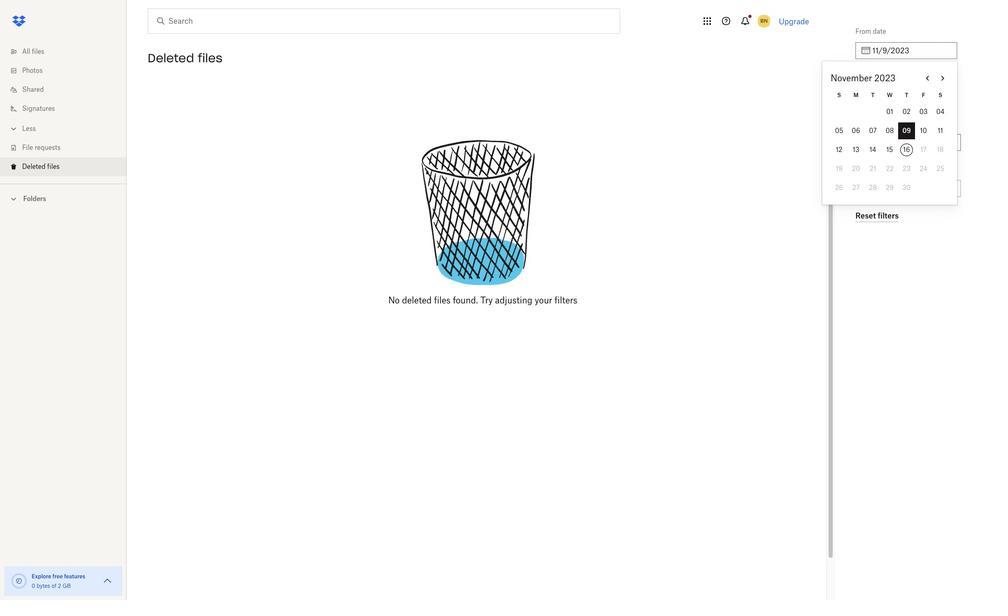 Task type: locate. For each thing, give the bounding box(es) containing it.
1 vertical spatial deleted files
[[22, 163, 60, 170]]

1 vertical spatial date
[[865, 73, 878, 81]]

28 button
[[865, 179, 882, 196]]

01
[[887, 108, 894, 116]]

06
[[852, 127, 861, 135]]

dropbox image
[[8, 11, 30, 32]]

photos
[[22, 66, 43, 74]]

all
[[22, 47, 30, 55]]

0 horizontal spatial deleted
[[22, 163, 46, 170]]

deleted files link
[[8, 157, 127, 176]]

requests
[[35, 144, 61, 151]]

0 horizontal spatial s
[[838, 92, 842, 98]]

25 button
[[933, 160, 949, 177]]

29
[[886, 184, 894, 192]]

m
[[854, 92, 859, 98]]

gb
[[63, 583, 71, 589]]

1 horizontal spatial t
[[906, 92, 909, 98]]

17
[[921, 146, 927, 154]]

21
[[870, 165, 877, 173]]

t left w
[[872, 92, 875, 98]]

06 button
[[848, 122, 865, 139]]

1 horizontal spatial deleted
[[148, 51, 194, 65]]

photos link
[[8, 61, 127, 80]]

november 2023
[[831, 73, 896, 83]]

f
[[923, 92, 926, 98]]

deleted inside list item
[[22, 163, 46, 170]]

05
[[836, 127, 844, 135]]

1 vertical spatial deleted
[[856, 119, 879, 127]]

10 button
[[916, 122, 933, 139]]

list
[[0, 36, 127, 184]]

07 button
[[865, 122, 882, 139]]

30 button
[[899, 179, 916, 196]]

29 button
[[882, 179, 899, 196]]

file requests
[[22, 144, 61, 151]]

14
[[870, 146, 877, 154]]

03
[[920, 108, 928, 116]]

filters
[[555, 295, 578, 306]]

0 vertical spatial deleted
[[148, 51, 194, 65]]

0 vertical spatial date
[[874, 27, 887, 35]]

28
[[870, 184, 877, 192]]

0
[[32, 583, 35, 589]]

deleted files
[[148, 51, 223, 65], [22, 163, 60, 170]]

found.
[[453, 295, 478, 306]]

15 button
[[882, 141, 899, 158]]

05 button
[[831, 122, 848, 139]]

s up "04"
[[939, 92, 943, 98]]

0 vertical spatial deleted files
[[148, 51, 223, 65]]

30
[[903, 184, 911, 192]]

2 s from the left
[[939, 92, 943, 98]]

t up "02"
[[906, 92, 909, 98]]

1 horizontal spatial deleted files
[[148, 51, 223, 65]]

try
[[481, 295, 493, 306]]

0 horizontal spatial t
[[872, 92, 875, 98]]

date right to
[[865, 73, 878, 81]]

s left m
[[838, 92, 842, 98]]

t
[[872, 92, 875, 98], [906, 92, 909, 98]]

12 button
[[831, 141, 848, 158]]

From date text field
[[873, 45, 952, 56]]

no deleted files found. try adjusting your filters
[[389, 295, 578, 306]]

files
[[32, 47, 44, 55], [198, 51, 223, 65], [47, 163, 60, 170], [434, 295, 451, 306]]

24
[[920, 165, 928, 173]]

08 button
[[882, 122, 899, 139]]

date for to date
[[865, 73, 878, 81]]

folders button
[[0, 191, 127, 206]]

features
[[64, 573, 85, 579]]

08
[[886, 127, 894, 135]]

2 horizontal spatial deleted
[[856, 119, 879, 127]]

list containing all files
[[0, 36, 127, 184]]

upgrade link
[[779, 17, 810, 26]]

0 horizontal spatial deleted files
[[22, 163, 60, 170]]

less
[[22, 125, 36, 132]]

23 button
[[899, 160, 916, 177]]

18 button
[[933, 141, 949, 158]]

12
[[836, 146, 843, 154]]

s
[[838, 92, 842, 98], [939, 92, 943, 98]]

date right from
[[874, 27, 887, 35]]

09 button
[[899, 122, 916, 139]]

04
[[937, 108, 945, 116]]

1 horizontal spatial s
[[939, 92, 943, 98]]

24 button
[[916, 160, 933, 177]]

2 vertical spatial deleted
[[22, 163, 46, 170]]

adjusting
[[495, 295, 533, 306]]

your
[[535, 295, 553, 306]]

by
[[881, 119, 888, 127]]

1 t from the left
[[872, 92, 875, 98]]

deleted files list item
[[0, 157, 127, 176]]

of
[[52, 583, 57, 589]]

date
[[874, 27, 887, 35], [865, 73, 878, 81]]



Task type: vqa. For each thing, say whether or not it's contained in the screenshot.
'30' button
yes



Task type: describe. For each thing, give the bounding box(es) containing it.
signatures
[[22, 104, 55, 112]]

signatures link
[[8, 99, 127, 118]]

free
[[53, 573, 63, 579]]

22 button
[[882, 160, 899, 177]]

03 button
[[916, 103, 933, 120]]

file
[[22, 144, 33, 151]]

14 button
[[865, 141, 882, 158]]

deleted
[[402, 295, 432, 306]]

to date
[[856, 73, 878, 81]]

date for from date
[[874, 27, 887, 35]]

quota usage element
[[11, 573, 27, 590]]

upgrade
[[779, 17, 810, 26]]

in
[[856, 165, 862, 173]]

2 t from the left
[[906, 92, 909, 98]]

27
[[853, 184, 860, 192]]

13 button
[[848, 141, 865, 158]]

november
[[831, 73, 873, 83]]

25
[[937, 165, 945, 173]]

23
[[903, 165, 911, 173]]

15
[[887, 146, 894, 154]]

folders
[[23, 195, 46, 203]]

18
[[938, 146, 944, 154]]

2
[[58, 583, 61, 589]]

from
[[856, 27, 872, 35]]

2023
[[875, 73, 896, 83]]

deleted by
[[856, 119, 888, 127]]

04 button
[[933, 103, 949, 120]]

folder
[[864, 165, 881, 173]]

deleted files inside list item
[[22, 163, 60, 170]]

To date text field
[[873, 91, 952, 102]]

16
[[904, 146, 911, 154]]

files inside list item
[[47, 163, 60, 170]]

09
[[903, 127, 911, 135]]

10
[[921, 127, 928, 135]]

from date
[[856, 27, 887, 35]]

all files
[[22, 47, 44, 55]]

bytes
[[37, 583, 50, 589]]

26 button
[[831, 179, 848, 196]]

shared link
[[8, 80, 127, 99]]

19
[[836, 165, 843, 173]]

in folder
[[856, 165, 881, 173]]

20 button
[[848, 160, 865, 177]]

w
[[888, 92, 893, 98]]

07
[[870, 127, 877, 135]]

shared
[[22, 85, 44, 93]]

26
[[836, 184, 844, 192]]

11 button
[[933, 122, 949, 139]]

explore free features 0 bytes of 2 gb
[[32, 573, 85, 589]]

11
[[938, 127, 944, 135]]

to
[[856, 73, 863, 81]]

20
[[853, 165, 861, 173]]

all files link
[[8, 42, 127, 61]]

27 button
[[848, 179, 865, 196]]

17 button
[[916, 141, 933, 158]]

1 s from the left
[[838, 92, 842, 98]]

file requests link
[[8, 138, 127, 157]]

no
[[389, 295, 400, 306]]

16 button
[[899, 141, 916, 158]]

21 button
[[865, 160, 882, 177]]

13
[[853, 146, 860, 154]]

19 button
[[831, 160, 848, 177]]

less image
[[8, 123, 19, 134]]

explore
[[32, 573, 51, 579]]

02 button
[[899, 103, 916, 120]]

01 button
[[882, 103, 899, 120]]

02
[[903, 108, 911, 116]]

22
[[886, 165, 894, 173]]



